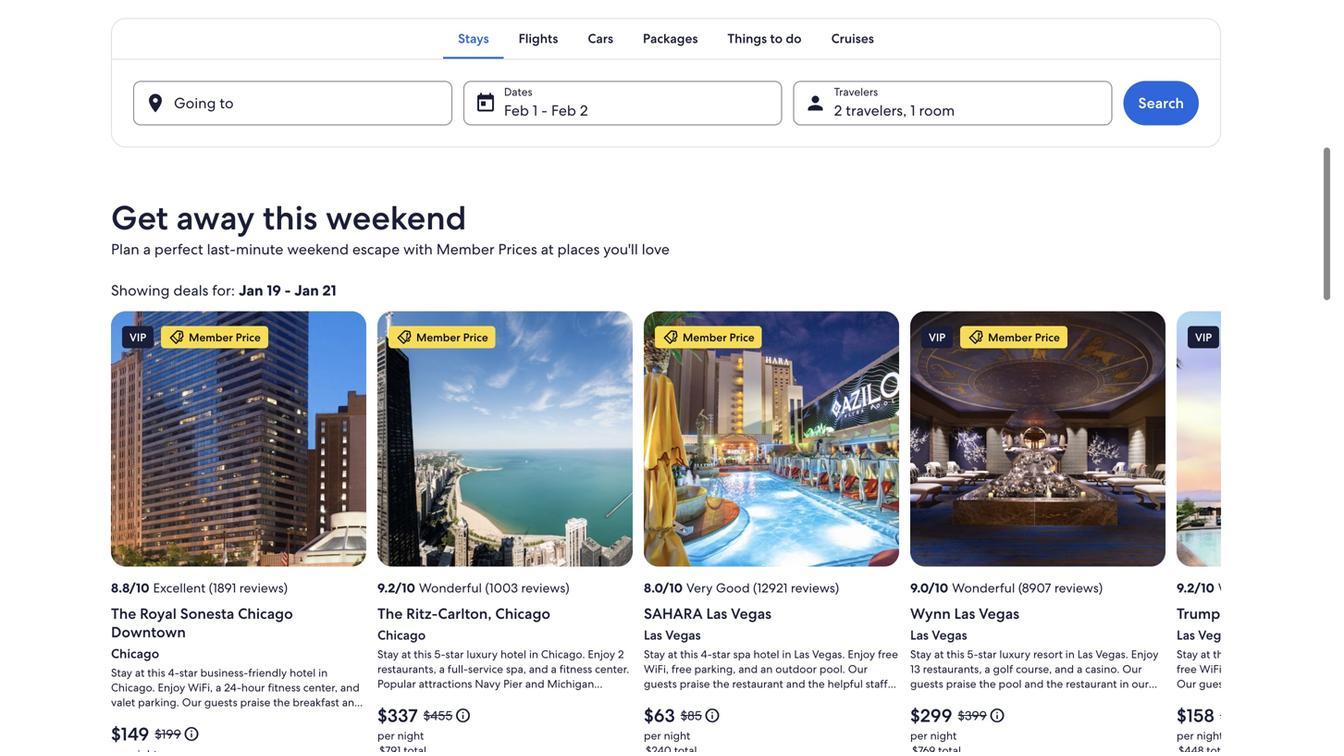 Task type: describe. For each thing, give the bounding box(es) containing it.
small image down the with
[[396, 329, 413, 345]]

member inside get away this weekend plan a perfect last-minute weekend escape with member prices at places you'll love
[[437, 240, 495, 259]]

$63
[[644, 704, 675, 728]]

3 vip from the left
[[1196, 330, 1213, 344]]

2 inside button
[[580, 101, 588, 120]]

9.2/10 for $158
[[1177, 580, 1215, 596]]

$214
[[1221, 707, 1247, 724]]

night for $299
[[931, 729, 957, 743]]

chicago right sonesta
[[238, 604, 293, 624]]

things to do
[[728, 30, 802, 47]]

for:
[[212, 281, 235, 300]]

las for $299
[[911, 627, 929, 643]]

$455 button
[[422, 707, 471, 724]]

wynn las vegas las vegas
[[911, 604, 1020, 643]]

chicago down '(1003'
[[496, 604, 551, 624]]

1 member price from the left
[[189, 330, 261, 344]]

wonderful for $337
[[419, 580, 482, 596]]

plan
[[111, 240, 139, 259]]

reviews) for $299
[[1055, 580, 1103, 596]]

$149
[[111, 722, 149, 746]]

trump international ho las vegas
[[1177, 604, 1333, 643]]

cruises link
[[817, 18, 889, 59]]

next image
[[1211, 561, 1233, 583]]

vip for $299
[[929, 330, 946, 344]]

reviews) for $337
[[521, 580, 570, 596]]

previous image
[[100, 561, 122, 583]]

vegas down the 9.0/10 wonderful (8907 reviews)
[[979, 604, 1020, 624]]

things
[[728, 30, 767, 47]]

flights link
[[504, 18, 573, 59]]

vegas for $158
[[1199, 627, 1234, 643]]

1 jan from the left
[[239, 281, 263, 300]]

stays
[[458, 30, 489, 47]]

3 member price from the left
[[683, 330, 755, 344]]

sahara
[[644, 604, 703, 624]]

the for $337
[[378, 604, 403, 624]]

$85 button
[[679, 707, 721, 724]]

escape
[[353, 240, 400, 259]]

small image right $455
[[455, 707, 471, 724]]

8.0/10 very good (12921 reviews)
[[644, 580, 840, 596]]

$455
[[424, 707, 453, 724]]

feb 1 - feb 2
[[504, 101, 588, 120]]

international
[[1225, 604, 1312, 624]]

(1003
[[485, 580, 518, 596]]

get
[[111, 196, 168, 240]]

packages
[[643, 30, 698, 47]]

royal
[[140, 604, 177, 624]]

2 jan from the left
[[294, 281, 319, 300]]

re
[[1321, 580, 1333, 596]]

member for small icon below the with
[[416, 330, 461, 344]]

per for $337
[[378, 729, 395, 743]]

$158
[[1177, 704, 1215, 728]]

per night for $337
[[378, 729, 424, 743]]

2 travelers, 1 room
[[835, 101, 955, 120]]

$158 $214 per night
[[1177, 704, 1247, 743]]

las for $63
[[644, 627, 663, 643]]

4 price from the left
[[1035, 330, 1060, 344]]

1 inside button
[[533, 101, 538, 120]]

2 travelers, 1 room button
[[794, 81, 1113, 125]]

$199
[[155, 726, 181, 743]]

ho
[[1316, 604, 1333, 624]]

small image for member price
[[968, 329, 985, 345]]

$399 button
[[956, 707, 1006, 724]]

last-
[[207, 240, 236, 259]]

2 price from the left
[[463, 330, 488, 344]]

2 inside dropdown button
[[835, 101, 843, 120]]

(7690
[[1285, 580, 1318, 596]]

view from property image
[[378, 311, 633, 567]]

pool image for $158
[[1177, 311, 1333, 567]]

flights
[[519, 30, 558, 47]]

carlton,
[[438, 604, 492, 624]]

$85
[[681, 707, 702, 724]]

wynn
[[911, 604, 951, 624]]

3 reviews) from the left
[[791, 580, 840, 596]]

things to do link
[[713, 18, 817, 59]]

member for small image corresponding to member price
[[989, 330, 1033, 344]]

the ritz-carlton, chicago chicago
[[378, 604, 551, 643]]

(12921
[[753, 580, 788, 596]]

small image right $199 on the left of the page
[[183, 726, 200, 743]]

downtown
[[111, 623, 186, 642]]

the for $149
[[111, 604, 136, 624]]

$199 button
[[153, 726, 200, 743]]

cars
[[588, 30, 614, 47]]

excellent
[[153, 580, 206, 596]]

chicago down the downtown
[[111, 645, 159, 662]]

night inside $158 $214 per night
[[1197, 729, 1224, 743]]

$299
[[911, 704, 953, 728]]

love
[[642, 240, 670, 259]]

cruises
[[832, 30, 875, 47]]

wonderful for $299
[[953, 580, 1016, 596]]

small image right $85
[[704, 707, 721, 724]]

1 price from the left
[[236, 330, 261, 344]]

prices
[[498, 240, 537, 259]]



Task type: locate. For each thing, give the bounding box(es) containing it.
- right 19
[[285, 281, 291, 300]]

tab list containing stays
[[111, 18, 1222, 59]]

feb
[[504, 101, 529, 120], [551, 101, 577, 120]]

(8907
[[1019, 580, 1052, 596]]

per inside $158 $214 per night
[[1177, 729, 1194, 743]]

1 night from the left
[[398, 729, 424, 743]]

to
[[770, 30, 783, 47]]

search button
[[1124, 81, 1199, 125]]

1 vertical spatial small image
[[989, 707, 1006, 724]]

1 reviews) from the left
[[239, 580, 288, 596]]

away
[[176, 196, 255, 240]]

sahara las vegas las vegas
[[644, 604, 772, 643]]

per down $299
[[911, 729, 928, 743]]

at
[[541, 240, 554, 259]]

las down trump
[[1177, 627, 1196, 643]]

1 inside dropdown button
[[911, 101, 916, 120]]

reviews) for $149
[[239, 580, 288, 596]]

8.8/10 excellent (1891 reviews)
[[111, 580, 288, 596]]

small image down deals
[[169, 329, 185, 345]]

(1891
[[209, 580, 236, 596]]

2 horizontal spatial per night
[[911, 729, 957, 743]]

pool image
[[644, 311, 900, 567], [1177, 311, 1333, 567]]

9.2/10 up ritz-
[[378, 580, 415, 596]]

4 per from the left
[[1177, 729, 1194, 743]]

reviews) right '(12921'
[[791, 580, 840, 596]]

2 1 from the left
[[911, 101, 916, 120]]

small image for $399
[[989, 707, 1006, 724]]

-
[[542, 101, 548, 120], [285, 281, 291, 300]]

feb 1 - feb 2 button
[[464, 81, 783, 125]]

vegas for $299
[[932, 627, 968, 643]]

2 wonderful from the left
[[953, 580, 1016, 596]]

per night for $299
[[911, 729, 957, 743]]

las inside trump international ho las vegas
[[1177, 627, 1196, 643]]

3 price from the left
[[730, 330, 755, 344]]

0 horizontal spatial pool image
[[644, 311, 900, 567]]

chicago
[[238, 604, 293, 624], [496, 604, 551, 624], [378, 627, 426, 643], [111, 645, 159, 662]]

reviews) right (8907
[[1055, 580, 1103, 596]]

per night for $63
[[644, 729, 691, 743]]

search
[[1139, 93, 1185, 113]]

0 horizontal spatial 1
[[533, 101, 538, 120]]

las
[[707, 604, 728, 624], [955, 604, 976, 624], [644, 627, 663, 643], [911, 627, 929, 643], [1177, 627, 1196, 643]]

8.8/10
[[111, 580, 150, 596]]

the royal sonesta chicago downtown chicago
[[111, 604, 293, 662]]

the
[[111, 604, 136, 624], [378, 604, 403, 624]]

9.0/10
[[911, 580, 949, 596]]

1 vip from the left
[[130, 330, 146, 344]]

per night
[[378, 729, 424, 743], [644, 729, 691, 743], [911, 729, 957, 743]]

las down "good"
[[707, 604, 728, 624]]

per night down $299
[[911, 729, 957, 743]]

per for $63
[[644, 729, 661, 743]]

1 horizontal spatial small image
[[989, 707, 1006, 724]]

2 horizontal spatial wonderful
[[1219, 580, 1282, 596]]

3 per night from the left
[[911, 729, 957, 743]]

0 horizontal spatial per night
[[378, 729, 424, 743]]

2 per from the left
[[644, 729, 661, 743]]

1 horizontal spatial -
[[542, 101, 548, 120]]

21
[[323, 281, 337, 300]]

the left ritz-
[[378, 604, 403, 624]]

1 horizontal spatial wonderful
[[953, 580, 1016, 596]]

good
[[716, 580, 750, 596]]

4 member price from the left
[[989, 330, 1060, 344]]

per down $158
[[1177, 729, 1194, 743]]

member for small icon underneath deals
[[189, 330, 233, 344]]

0 horizontal spatial the
[[111, 604, 136, 624]]

night
[[398, 729, 424, 743], [664, 729, 691, 743], [931, 729, 957, 743], [1197, 729, 1224, 743]]

per down $337 at the bottom left of page
[[378, 729, 395, 743]]

0 horizontal spatial vip
[[130, 330, 146, 344]]

night down $299
[[931, 729, 957, 743]]

jan left 21
[[294, 281, 319, 300]]

packages link
[[628, 18, 713, 59]]

small image down love
[[663, 329, 679, 345]]

the down 8.8/10
[[111, 604, 136, 624]]

0 horizontal spatial 2
[[580, 101, 588, 120]]

las down sahara
[[644, 627, 663, 643]]

ritz-
[[406, 604, 438, 624]]

$214 button
[[1219, 707, 1265, 724]]

reviews) right '(1003'
[[521, 580, 570, 596]]

4 night from the left
[[1197, 729, 1224, 743]]

3 wonderful from the left
[[1219, 580, 1282, 596]]

spa image
[[911, 311, 1166, 567]]

per for $299
[[911, 729, 928, 743]]

1 2 from the left
[[580, 101, 588, 120]]

the inside 'the royal sonesta chicago downtown chicago'
[[111, 604, 136, 624]]

0 horizontal spatial wonderful
[[419, 580, 482, 596]]

reviews) right (1891
[[239, 580, 288, 596]]

1 feb from the left
[[504, 101, 529, 120]]

night down $85
[[664, 729, 691, 743]]

4 reviews) from the left
[[1055, 580, 1103, 596]]

1 horizontal spatial the
[[378, 604, 403, 624]]

wonderful up "carlton,"
[[419, 580, 482, 596]]

1 horizontal spatial 2
[[835, 101, 843, 120]]

vegas down "wynn" at bottom
[[932, 627, 968, 643]]

0 horizontal spatial 9.2/10
[[378, 580, 415, 596]]

1 9.2/10 from the left
[[378, 580, 415, 596]]

vip for $149
[[130, 330, 146, 344]]

showing
[[111, 281, 170, 300]]

with
[[404, 240, 433, 259]]

2 2 from the left
[[835, 101, 843, 120]]

places
[[558, 240, 600, 259]]

3 per from the left
[[911, 729, 928, 743]]

9.2/10 wonderful (1003 reviews)
[[378, 580, 570, 596]]

weekend
[[326, 196, 467, 240], [287, 240, 349, 259]]

0 horizontal spatial feb
[[504, 101, 529, 120]]

9.2/10 wonderful (7690 re
[[1177, 580, 1333, 596]]

night down $158
[[1197, 729, 1224, 743]]

this
[[263, 196, 318, 240]]

travelers,
[[846, 101, 907, 120]]

vip
[[130, 330, 146, 344], [929, 330, 946, 344], [1196, 330, 1213, 344]]

0 horizontal spatial jan
[[239, 281, 263, 300]]

9.2/10 up trump
[[1177, 580, 1215, 596]]

night for $63
[[664, 729, 691, 743]]

night down $337 at the bottom left of page
[[398, 729, 424, 743]]

small image
[[169, 329, 185, 345], [396, 329, 413, 345], [663, 329, 679, 345], [455, 707, 471, 724], [704, 707, 721, 724], [183, 726, 200, 743]]

per night down $337 at the bottom left of page
[[378, 729, 424, 743]]

19
[[267, 281, 281, 300]]

2 horizontal spatial vip
[[1196, 330, 1213, 344]]

1 horizontal spatial feb
[[551, 101, 577, 120]]

price
[[236, 330, 261, 344], [463, 330, 488, 344], [730, 330, 755, 344], [1035, 330, 1060, 344]]

get away this weekend plan a perfect last-minute weekend escape with member prices at places you'll love
[[111, 196, 670, 259]]

a
[[143, 240, 151, 259]]

1 per from the left
[[378, 729, 395, 743]]

vegas down trump
[[1199, 627, 1234, 643]]

vegas inside trump international ho las vegas
[[1199, 627, 1234, 643]]

member
[[437, 240, 495, 259], [189, 330, 233, 344], [416, 330, 461, 344], [683, 330, 727, 344], [989, 330, 1033, 344]]

showing deals for: jan 19 - jan 21
[[111, 281, 337, 300]]

feb down flights link at the left of page
[[504, 101, 529, 120]]

per down $63
[[644, 729, 661, 743]]

3 night from the left
[[931, 729, 957, 743]]

jan left 19
[[239, 281, 263, 300]]

perfect
[[154, 240, 203, 259]]

front of property - evening/night image
[[111, 311, 366, 567]]

2 down cars link
[[580, 101, 588, 120]]

cars link
[[573, 18, 628, 59]]

the inside the ritz-carlton, chicago chicago
[[378, 604, 403, 624]]

las down "wynn" at bottom
[[911, 627, 929, 643]]

8.0/10
[[644, 580, 683, 596]]

very
[[687, 580, 713, 596]]

2 member price from the left
[[416, 330, 488, 344]]

1 left "room"
[[911, 101, 916, 120]]

room
[[919, 101, 955, 120]]

reviews)
[[239, 580, 288, 596], [521, 580, 570, 596], [791, 580, 840, 596], [1055, 580, 1103, 596]]

tab list
[[111, 18, 1222, 59]]

jan
[[239, 281, 263, 300], [294, 281, 319, 300]]

pool image for $63
[[644, 311, 900, 567]]

do
[[786, 30, 802, 47]]

0 horizontal spatial -
[[285, 281, 291, 300]]

wonderful up wynn las vegas las vegas
[[953, 580, 1016, 596]]

per night down $63
[[644, 729, 691, 743]]

2
[[580, 101, 588, 120], [835, 101, 843, 120]]

- inside button
[[542, 101, 548, 120]]

wonderful
[[419, 580, 482, 596], [953, 580, 1016, 596], [1219, 580, 1282, 596]]

1 horizontal spatial per night
[[644, 729, 691, 743]]

$399
[[958, 707, 987, 724]]

small image
[[968, 329, 985, 345], [989, 707, 1006, 724]]

1 horizontal spatial 1
[[911, 101, 916, 120]]

1 pool image from the left
[[644, 311, 900, 567]]

las for $158
[[1177, 627, 1196, 643]]

- down flights link at the left of page
[[542, 101, 548, 120]]

member price
[[189, 330, 261, 344], [416, 330, 488, 344], [683, 330, 755, 344], [989, 330, 1060, 344]]

vegas for $63
[[666, 627, 701, 643]]

2 the from the left
[[378, 604, 403, 624]]

sonesta
[[180, 604, 234, 624]]

1 horizontal spatial 9.2/10
[[1177, 580, 1215, 596]]

1
[[533, 101, 538, 120], [911, 101, 916, 120]]

0 vertical spatial small image
[[968, 329, 985, 345]]

2 feb from the left
[[551, 101, 577, 120]]

1 down flights
[[533, 101, 538, 120]]

1 wonderful from the left
[[419, 580, 482, 596]]

trump
[[1177, 604, 1221, 624]]

minute
[[236, 240, 284, 259]]

1 the from the left
[[111, 604, 136, 624]]

2 9.2/10 from the left
[[1177, 580, 1215, 596]]

1 horizontal spatial pool image
[[1177, 311, 1333, 567]]

2 pool image from the left
[[1177, 311, 1333, 567]]

1 1 from the left
[[533, 101, 538, 120]]

feb down flights
[[551, 101, 577, 120]]

2 left travelers, on the right top of the page
[[835, 101, 843, 120]]

night for $337
[[398, 729, 424, 743]]

vegas down the 8.0/10 very good (12921 reviews)
[[731, 604, 772, 624]]

deals
[[173, 281, 209, 300]]

9.2/10
[[378, 580, 415, 596], [1177, 580, 1215, 596]]

stays link
[[443, 18, 504, 59]]

you'll
[[604, 240, 638, 259]]

chicago down ritz-
[[378, 627, 426, 643]]

member for small icon below love
[[683, 330, 727, 344]]

vegas down sahara
[[666, 627, 701, 643]]

las right "wynn" at bottom
[[955, 604, 976, 624]]

9.2/10 for $337
[[378, 580, 415, 596]]

$337
[[378, 704, 418, 728]]

2 vip from the left
[[929, 330, 946, 344]]

2 per night from the left
[[644, 729, 691, 743]]

1 per night from the left
[[378, 729, 424, 743]]

1 horizontal spatial vip
[[929, 330, 946, 344]]

2 reviews) from the left
[[521, 580, 570, 596]]

9.0/10 wonderful (8907 reviews)
[[911, 580, 1103, 596]]

1 vertical spatial -
[[285, 281, 291, 300]]

wonderful up international
[[1219, 580, 1282, 596]]

2 night from the left
[[664, 729, 691, 743]]

1 horizontal spatial jan
[[294, 281, 319, 300]]

0 horizontal spatial small image
[[968, 329, 985, 345]]

0 vertical spatial -
[[542, 101, 548, 120]]



Task type: vqa. For each thing, say whether or not it's contained in the screenshot.
left pool image
yes



